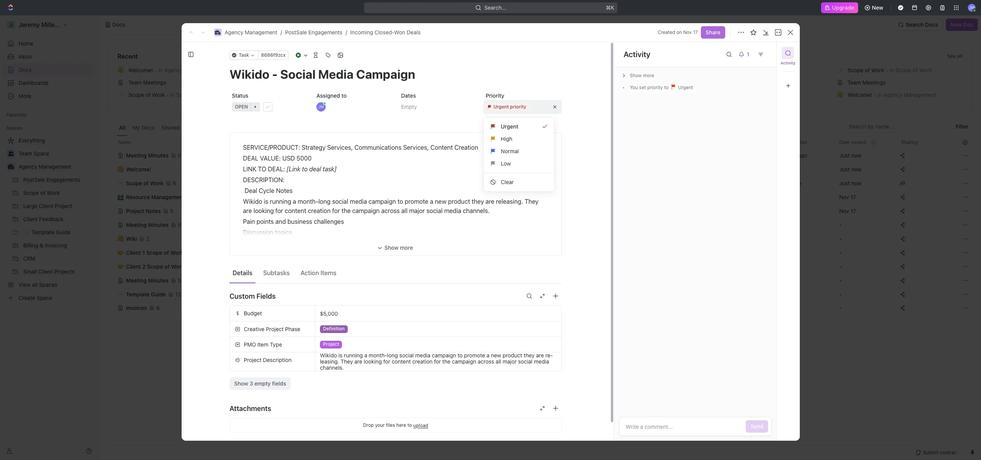 Task type: vqa. For each thing, say whether or not it's contained in the screenshot.
the templates to the top
no



Task type: describe. For each thing, give the bounding box(es) containing it.
task sidebar navigation tab list
[[780, 47, 797, 92]]

pmo
[[244, 342, 256, 348]]

month- inside wikido is running a month-long social media campaign to promote a new product they are releasing. they are looking for content creation for the campaign across all major social media channels.
[[369, 353, 387, 359]]

across inside service/product: strategy services, communications services, content creation deal value: usd 5000 link to deal: [link to deal task] description: deal cycle notes wikido is running a month-long social media campaign to promote a new product they are releasing. they are looking for content creation for the campaign across all major social media channels. pain points and business challenges discussion topics
[[381, 208, 400, 215]]

me
[[732, 53, 741, 60]]

across inside wikido is running a month-long social media campaign to promote a new product they are releasing. they are looking for content creation for the campaign across all major social media channels.
[[478, 359, 494, 365]]

2 horizontal spatial 1
[[778, 180, 780, 187]]

welcome! inside button
[[126, 166, 151, 173]]

looking inside wikido is running a month-long social media campaign to promote a new product they are releasing. they are looking for content creation for the campaign across all major social media channels.
[[364, 359, 382, 365]]

1 team meetings link from the left
[[114, 77, 246, 89]]

details
[[233, 270, 253, 277]]

3 meeting minutes from the top
[[126, 277, 169, 284]]

my
[[133, 124, 140, 131]]

mins
[[785, 152, 797, 159]]

business time image
[[215, 30, 221, 35]]

shared button
[[160, 121, 182, 136]]

scope of work down client 2 project
[[619, 250, 655, 256]]

7 row from the top
[[108, 217, 972, 233]]

topics
[[275, 229, 292, 236]]

wikido is running a month-long social media campaign to promote a new product they are releasing. they are looking for content creation for the campaign across all major social media channels.
[[320, 353, 553, 372]]

see
[[948, 53, 956, 59]]

just now for 1 min ago
[[840, 180, 862, 187]]

all inside wikido is running a month-long social media campaign to promote a new product they are releasing. they are looking for content creation for the campaign across all major social media channels.
[[496, 359, 501, 365]]

dashboards link
[[3, 77, 95, 89]]

action items button
[[298, 266, 340, 280]]

row containing project notes
[[108, 204, 972, 219]]

1 vertical spatial agency management link
[[19, 161, 94, 173]]

row containing invoices
[[108, 301, 972, 316]]

client 1 scope of work docs
[[126, 250, 198, 256]]

date for date updated
[[778, 139, 788, 145]]

3 minutes from the top
[[148, 277, 169, 284]]

2 services, from the left
[[403, 144, 429, 151]]

meetings for second team meetings link from the right
[[143, 79, 166, 86]]

creation inside service/product: strategy services, communications services, content creation deal value: usd 5000 link to deal: [link to deal task] description: deal cycle notes wikido is running a month-long social media campaign to promote a new product they are releasing. they are looking for content creation for the campaign across all major social media channels. pain points and business challenges discussion topics
[[308, 208, 331, 215]]

agency management / postsale engagements / incoming closed-won deals
[[225, 29, 421, 36]]

0 vertical spatial 👋
[[118, 67, 124, 73]]

1 services, from the left
[[327, 144, 353, 151]]

share button
[[701, 26, 726, 39]]

you
[[630, 85, 638, 90]]

they inside service/product: strategy services, communications services, content creation deal value: usd 5000 link to deal: [link to deal task] description: deal cycle notes wikido is running a month-long social media campaign to promote a new product they are releasing. they are looking for content creation for the campaign across all major social media channels. pain points and business challenges discussion topics
[[472, 198, 484, 205]]

promote inside service/product: strategy services, communications services, content creation deal value: usd 5000 link to deal: [link to deal task] description: deal cycle notes wikido is running a month-long social media campaign to promote a new product they are releasing. they are looking for content creation for the campaign across all major social media channels. pain points and business challenges discussion topics
[[405, 198, 429, 205]]

location
[[611, 139, 630, 145]]

task sidebar content section
[[614, 42, 777, 442]]

nov 17 for row containing project notes
[[840, 208, 857, 214]]

large client project
[[619, 277, 668, 284]]

new button
[[862, 2, 889, 14]]

ago for 1 min ago
[[792, 180, 802, 187]]

drop your files here to upload
[[363, 423, 428, 429]]

shared
[[162, 124, 180, 131]]

- for row containing invoices
[[840, 305, 842, 312]]

created for created on nov 17
[[658, 29, 676, 35]]

5 for row containing project notes
[[170, 208, 173, 214]]

urgent
[[677, 85, 693, 90]]

- for row containing client 2 scope of work docs
[[840, 263, 842, 270]]

major inside wikido is running a month-long social media campaign to promote a new product they are releasing. they are looking for content creation for the campaign across all major social media channels.
[[503, 359, 517, 365]]

agency management inside sidebar navigation
[[19, 164, 71, 170]]

deal:
[[268, 166, 285, 173]]

all
[[119, 124, 126, 131]]

2 for project
[[635, 222, 638, 228]]

creation
[[455, 144, 479, 151]]

0 vertical spatial 17
[[694, 29, 698, 35]]

my docs button
[[131, 121, 157, 136]]

date viewed
[[840, 139, 867, 145]]

custom fields button
[[230, 287, 562, 306]]

docs up recent
[[113, 21, 125, 28]]

Set value for Budget Custom Field text field
[[316, 306, 562, 322]]

now for 1 min ago
[[852, 180, 862, 187]]

17 for row containing resource management
[[851, 194, 857, 200]]

urgent priority button
[[484, 100, 562, 114]]

nov for row containing project notes
[[840, 208, 850, 214]]

description
[[263, 357, 292, 364]]

resource management for resource management button
[[126, 194, 185, 200]]

creation inside wikido is running a month-long social media campaign to promote a new product they are releasing. they are looking for content creation for the campaign across all major social media channels.
[[413, 359, 433, 365]]

favorites button
[[3, 111, 30, 120]]

description:
[[243, 177, 285, 184]]

client 2 scope of work docs
[[126, 263, 199, 270]]

0 horizontal spatial notes
[[146, 208, 161, 214]]

action items
[[301, 270, 337, 277]]

list containing urgent
[[484, 121, 554, 189]]

creative
[[244, 326, 265, 333]]

sharing
[[902, 139, 918, 145]]

fields
[[272, 381, 286, 387]]

action
[[301, 270, 319, 277]]

high button
[[487, 133, 551, 145]]

attachments button
[[230, 400, 562, 418]]

row containing welcome!
[[108, 162, 972, 177]]

client for client 1 scope of work docs
[[126, 250, 141, 256]]

row containing scope of work
[[108, 176, 972, 191]]

promote inside wikido is running a month-long social media campaign to promote a new product they are releasing. they are looking for content creation for the campaign across all major social media channels.
[[464, 353, 485, 359]]

scope of work up large client project
[[619, 263, 655, 270]]

all button
[[117, 121, 128, 136]]

resource for resource management button
[[126, 194, 150, 200]]

client 1 scope of work docs button
[[118, 245, 602, 261]]

- for row containing client 1 scope of work docs
[[840, 250, 842, 256]]

they inside wikido is running a month-long social media campaign to promote a new product they are releasing. they are looking for content creation for the campaign across all major social media channels.
[[524, 353, 535, 359]]

upload
[[414, 423, 428, 429]]

client for client 2 scope of work docs
[[126, 263, 141, 270]]

inbox link
[[3, 51, 95, 63]]

1 horizontal spatial 2
[[146, 236, 150, 242]]

docs inside sidebar navigation
[[19, 67, 32, 73]]

empty
[[255, 381, 271, 387]]

date updated
[[778, 139, 808, 145]]

deal
[[245, 188, 257, 194]]

meeting minutes for client 2 project
[[126, 222, 169, 228]]

long inside service/product: strategy services, communications services, content creation deal value: usd 5000 link to deal: [link to deal task] description: deal cycle notes wikido is running a month-long social media campaign to promote a new product they are releasing. they are looking for content creation for the campaign across all major social media channels. pain points and business challenges discussion topics
[[319, 198, 331, 205]]

strategy
[[302, 144, 326, 151]]

17 for row containing project notes
[[851, 208, 857, 214]]

channels. inside wikido is running a month-long social media campaign to promote a new product they are releasing. they are looking for content creation for the campaign across all major social media channels.
[[320, 365, 344, 372]]

scope of work link
[[695, 77, 827, 89]]

agency inside sidebar navigation
[[19, 164, 37, 170]]

upload button
[[414, 423, 428, 429]]

large
[[619, 277, 633, 284]]

incoming closed-won deals link
[[350, 29, 421, 36]]

urgent for urgent
[[501, 123, 519, 130]]

looking inside service/product: strategy services, communications services, content creation deal value: usd 5000 link to deal: [link to deal task] description: deal cycle notes wikido is running a month-long social media campaign to promote a new product they are releasing. they are looking for content creation for the campaign across all major social media channels. pain points and business challenges discussion topics
[[254, 208, 274, 215]]

business
[[288, 218, 312, 225]]

inbox
[[19, 53, 32, 60]]

business time image inside sidebar navigation
[[8, 165, 14, 169]]

budget
[[244, 310, 262, 317]]

date for date viewed
[[840, 139, 850, 145]]

projects
[[619, 208, 639, 214]]

date updated button
[[773, 136, 812, 148]]

3
[[250, 381, 253, 387]]

deal
[[243, 155, 259, 162]]

row containing client 2 scope of work docs
[[108, 259, 972, 275]]

1 vertical spatial welcome! • in agency management
[[848, 92, 937, 98]]

priority for set
[[648, 85, 663, 90]]

search...
[[484, 4, 507, 11]]

created by me
[[698, 53, 741, 60]]

management inside sidebar navigation
[[39, 164, 71, 170]]

row containing wiki
[[108, 231, 972, 247]]

of inside scope of work link
[[757, 79, 762, 86]]

3 meeting from the top
[[126, 277, 147, 284]]

won
[[394, 29, 406, 36]]

usd
[[282, 155, 295, 162]]

home
[[19, 40, 33, 47]]

0 horizontal spatial ✨
[[118, 92, 124, 98]]

1 vertical spatial welcome!
[[848, 92, 873, 98]]

search
[[906, 21, 924, 28]]

normal
[[501, 148, 519, 155]]

the inside wikido is running a month-long social media campaign to promote a new product they are releasing. they are looking for content creation for the campaign across all major social media channels.
[[443, 359, 451, 365]]

row containing name
[[108, 136, 972, 149]]

discussion
[[243, 229, 274, 236]]

scope of work up 👥 link
[[740, 79, 777, 86]]

search docs button
[[896, 19, 943, 31]]

8686f9zcx
[[261, 52, 286, 58]]

2 / from the left
[[346, 29, 347, 36]]

spaces
[[6, 125, 23, 131]]

closed-
[[375, 29, 394, 36]]

8686f9zcx button
[[258, 51, 289, 60]]

0 vertical spatial nov
[[684, 29, 692, 35]]

new inside wikido is running a month-long social media campaign to promote a new product they are releasing. they are looking for content creation for the campaign across all major social media channels.
[[491, 353, 502, 359]]

urgent for urgent priority
[[494, 104, 509, 110]]

meeting for client 2 project
[[126, 222, 147, 228]]

new for new doc
[[951, 21, 962, 28]]

favorites
[[6, 112, 27, 118]]

0 vertical spatial welcome!
[[128, 67, 153, 73]]

incoming
[[350, 29, 373, 36]]

updated
[[789, 139, 808, 145]]

sidebar navigation
[[0, 15, 99, 461]]

notes inside service/product: strategy services, communications services, content creation deal value: usd 5000 link to deal: [link to deal task] description: deal cycle notes wikido is running a month-long social media campaign to promote a new product they are releasing. they are looking for content creation for the campaign across all major social media channels. pain points and business challenges discussion topics
[[276, 188, 293, 194]]

client 2 scope of work docs button
[[118, 259, 602, 275]]

upgrade link
[[822, 2, 859, 13]]

ago for 12 mins ago
[[798, 152, 808, 159]]

template guide
[[126, 291, 166, 298]]

name
[[118, 139, 131, 145]]

2 column header from the left
[[684, 136, 773, 149]]

nov for row containing resource management
[[840, 194, 850, 200]]

0 vertical spatial agency management link
[[225, 29, 278, 36]]

1 vertical spatial scope of work • in scope of work
[[128, 92, 213, 98]]

urgent priority
[[494, 104, 527, 110]]

search docs
[[906, 21, 939, 28]]

nov 17 for row containing resource management
[[840, 194, 857, 200]]

high
[[501, 136, 513, 142]]

of inside client 1 scope of work docs button
[[164, 250, 169, 256]]

minutes for client 2 project
[[148, 222, 169, 228]]



Task type: locate. For each thing, give the bounding box(es) containing it.
files
[[386, 423, 395, 429]]

0 horizontal spatial product
[[448, 198, 470, 205]]

client inside client 1 scope of work docs button
[[126, 250, 141, 256]]

12 row from the top
[[108, 287, 972, 303]]

0 vertical spatial just
[[840, 152, 850, 159]]

media
[[350, 198, 367, 205], [444, 208, 462, 215], [415, 353, 431, 359], [534, 359, 549, 365]]

5 for second row from the top of the page
[[178, 152, 181, 159]]

resource inside button
[[126, 194, 150, 200]]

home link
[[3, 38, 95, 50]]

all inside button
[[958, 53, 963, 59]]

1 vertical spatial across
[[478, 359, 494, 365]]

/ left the postsale
[[281, 29, 282, 36]]

welcome! button
[[118, 163, 602, 177]]

meetings for 2nd team meetings link from left
[[863, 79, 886, 86]]

resource management link
[[254, 89, 385, 101]]

to inside drop your files here to upload
[[408, 423, 412, 429]]

long
[[319, 198, 331, 205], [387, 353, 398, 359]]

0 vertical spatial scope of work • in scope of work
[[848, 67, 933, 73]]

9 row from the top
[[108, 245, 972, 261]]

list
[[484, 121, 554, 189]]

row containing client 1 scope of work docs
[[108, 245, 972, 261]]

of inside client 2 scope of work docs button
[[165, 263, 170, 270]]

1 horizontal spatial notes
[[276, 188, 293, 194]]

meeting up wiki
[[126, 222, 147, 228]]

1 horizontal spatial new
[[491, 353, 502, 359]]

6 for scope of work
[[173, 180, 176, 187]]

the inside service/product: strategy services, communications services, content creation deal value: usd 5000 link to deal: [link to deal task] description: deal cycle notes wikido is running a month-long social media campaign to promote a new product they are releasing. they are looking for content creation for the campaign across all major social media channels. pain points and business challenges discussion topics
[[342, 208, 351, 215]]

1 / from the left
[[281, 29, 282, 36]]

0 vertical spatial minutes
[[148, 152, 169, 159]]

urgent inside dropdown button
[[494, 104, 509, 110]]

1 horizontal spatial welcome! • in agency management
[[848, 92, 937, 98]]

and
[[276, 218, 286, 225]]

is inside service/product: strategy services, communications services, content creation deal value: usd 5000 link to deal: [link to deal task] description: deal cycle notes wikido is running a month-long social media campaign to promote a new product they are releasing. they are looking for content creation for the campaign across all major social media channels. pain points and business challenges discussion topics
[[264, 198, 268, 205]]

11 row from the top
[[108, 273, 972, 289]]

0 vertical spatial new
[[435, 198, 447, 205]]

13 row from the top
[[108, 301, 972, 316]]

2 minutes from the top
[[148, 222, 169, 228]]

0 horizontal spatial running
[[270, 198, 291, 205]]

resource management inside resource management link
[[268, 92, 325, 98]]

of
[[316, 67, 321, 73], [757, 67, 762, 73], [865, 67, 870, 73], [913, 67, 918, 73], [316, 79, 321, 86], [757, 79, 762, 86], [146, 92, 151, 98], [194, 92, 199, 98], [144, 180, 149, 187], [164, 250, 169, 256], [636, 250, 641, 256], [165, 263, 170, 270], [636, 263, 641, 270]]

meeting minutes for client 1 project
[[126, 152, 169, 159]]

1 horizontal spatial meetings
[[863, 79, 886, 86]]

docs down client 1 scope of work docs
[[186, 263, 199, 270]]

0 horizontal spatial wikido
[[243, 198, 262, 205]]

0 horizontal spatial /
[[281, 29, 282, 36]]

Edit task name text field
[[230, 67, 562, 82]]

ago right min
[[792, 180, 802, 187]]

phase
[[285, 326, 301, 333]]

challenges
[[314, 218, 344, 225]]

running
[[270, 198, 291, 205], [344, 353, 363, 359]]

1 horizontal spatial creation
[[413, 359, 433, 365]]

0 horizontal spatial team meetings
[[128, 79, 166, 86]]

1 horizontal spatial agency management link
[[225, 29, 278, 36]]

1 team from the left
[[128, 79, 142, 86]]

1 vertical spatial month-
[[369, 353, 387, 359]]

2 vertical spatial now
[[852, 180, 862, 187]]

priority for urgent
[[510, 104, 527, 110]]

table
[[108, 136, 972, 316]]

new
[[435, 198, 447, 205], [491, 353, 502, 359]]

row containing template guide
[[108, 287, 972, 303]]

business time image for just now
[[612, 168, 616, 171]]

0 horizontal spatial new
[[873, 4, 884, 11]]

1 meeting from the top
[[126, 152, 147, 159]]

low
[[501, 160, 511, 167]]

0 horizontal spatial across
[[381, 208, 400, 215]]

doc
[[964, 21, 974, 28]]

0 horizontal spatial month-
[[298, 198, 319, 205]]

1 for client 1 scope of work docs
[[142, 250, 145, 256]]

channels. inside service/product: strategy services, communications services, content creation deal value: usd 5000 link to deal: [link to deal task] description: deal cycle notes wikido is running a month-long social media campaign to promote a new product they are releasing. they are looking for content creation for the campaign across all major social media channels. pain points and business challenges discussion topics
[[463, 208, 490, 215]]

- for 11th row
[[840, 277, 842, 284]]

are
[[486, 198, 495, 205], [243, 208, 252, 215], [536, 353, 544, 359], [355, 359, 363, 365]]

3 just now from the top
[[840, 180, 862, 187]]

business time image for -
[[612, 237, 616, 241]]

scope of work up project notes
[[126, 180, 163, 187]]

they inside wikido is running a month-long social media campaign to promote a new product they are releasing. they are looking for content creation for the campaign across all major social media channels.
[[341, 359, 353, 365]]

2 just from the top
[[840, 166, 850, 173]]

urgent
[[494, 104, 509, 110], [501, 123, 519, 130]]

👥 link
[[695, 89, 827, 101]]

0 vertical spatial is
[[264, 198, 268, 205]]

urgent inside button
[[501, 123, 519, 130]]

just for 1 min ago
[[840, 180, 850, 187]]

0 vertical spatial 2
[[635, 222, 638, 228]]

1 meeting minutes from the top
[[126, 152, 169, 159]]

1 horizontal spatial resource management
[[268, 92, 325, 98]]

show inside button
[[385, 245, 399, 251]]

meetings
[[143, 79, 166, 86], [863, 79, 886, 86]]

12 right "guide"
[[175, 291, 181, 298]]

1 row from the top
[[108, 136, 972, 149]]

drop
[[363, 423, 374, 429]]

they inside service/product: strategy services, communications services, content creation deal value: usd 5000 link to deal: [link to deal task] description: deal cycle notes wikido is running a month-long social media campaign to promote a new product they are releasing. they are looking for content creation for the campaign across all major social media channels. pain points and business challenges discussion topics
[[525, 198, 539, 205]]

1 vertical spatial nov 17
[[840, 208, 857, 214]]

1 vertical spatial channels.
[[320, 365, 344, 372]]

0 horizontal spatial resource management
[[126, 194, 185, 200]]

client inside client 2 scope of work docs button
[[126, 263, 141, 270]]

1 vertical spatial meeting minutes
[[126, 222, 169, 228]]

docs right search
[[926, 21, 939, 28]]

2 meeting minutes from the top
[[126, 222, 169, 228]]

0 horizontal spatial they
[[472, 198, 484, 205]]

2 down "projects"
[[635, 222, 638, 228]]

1 date from the left
[[778, 139, 788, 145]]

1 horizontal spatial services,
[[403, 144, 429, 151]]

1 vertical spatial 6
[[156, 305, 160, 312]]

1 vertical spatial all
[[402, 208, 408, 215]]

activity inside task sidebar content section
[[624, 50, 651, 59]]

pmo item type
[[244, 342, 282, 348]]

2 vertical spatial just now
[[840, 180, 862, 187]]

1 vertical spatial ✨
[[118, 92, 124, 98]]

✨
[[837, 67, 844, 73], [118, 92, 124, 98]]

0 vertical spatial meeting minutes
[[126, 152, 169, 159]]

now
[[852, 152, 862, 159], [852, 166, 862, 173], [852, 180, 862, 187]]

0 horizontal spatial team meetings link
[[114, 77, 246, 89]]

minutes up "guide"
[[148, 277, 169, 284]]

1 vertical spatial product
[[503, 353, 523, 359]]

minutes down project notes
[[148, 222, 169, 228]]

content inside wikido is running a month-long social media campaign to promote a new product they are releasing. they are looking for content creation for the campaign across all major social media channels.
[[392, 359, 411, 365]]

meeting down the name
[[126, 152, 147, 159]]

priority up urgent button
[[510, 104, 527, 110]]

0 horizontal spatial priority
[[510, 104, 527, 110]]

1 horizontal spatial 12
[[778, 152, 784, 159]]

/ left incoming
[[346, 29, 347, 36]]

pain
[[243, 218, 255, 225]]

to inside wikido is running a month-long social media campaign to promote a new product they are releasing. they are looking for content creation for the campaign across all major social media channels.
[[458, 353, 463, 359]]

notes
[[276, 188, 293, 194], [146, 208, 161, 214]]

0 vertical spatial long
[[319, 198, 331, 205]]

meeting minutes up template guide
[[126, 277, 169, 284]]

new
[[873, 4, 884, 11], [951, 21, 962, 28]]

0 horizontal spatial looking
[[254, 208, 274, 215]]

2 down client 1 scope of work docs
[[142, 263, 146, 270]]

1 vertical spatial meeting
[[126, 222, 147, 228]]

5 up client 1 scope of work docs
[[178, 222, 181, 228]]

meeting up the template on the left bottom
[[126, 277, 147, 284]]

dashboards
[[19, 80, 49, 86]]

urgent up high
[[501, 123, 519, 130]]

1 horizontal spatial ✨
[[837, 67, 844, 73]]

1 vertical spatial releasing.
[[320, 353, 553, 365]]

1 horizontal spatial they
[[525, 198, 539, 205]]

2 vertical spatial 17
[[851, 208, 857, 214]]

meeting minutes
[[126, 152, 169, 159], [126, 222, 169, 228], [126, 277, 169, 284]]

guide
[[151, 291, 166, 298]]

0 horizontal spatial new
[[435, 198, 447, 205]]

dates
[[401, 92, 416, 99]]

0 vertical spatial activity
[[624, 50, 651, 59]]

1 meetings from the left
[[143, 79, 166, 86]]

new doc
[[951, 21, 974, 28]]

⌘k
[[606, 4, 615, 11]]

work
[[322, 67, 335, 73], [764, 67, 777, 73], [872, 67, 885, 73], [920, 67, 933, 73], [322, 79, 335, 86], [764, 79, 777, 86], [152, 92, 165, 98], [200, 92, 213, 98], [150, 180, 163, 187], [170, 250, 184, 256], [642, 250, 655, 256], [171, 263, 184, 270], [642, 263, 655, 270]]

12 for 12
[[175, 291, 181, 298]]

0 vertical spatial now
[[852, 152, 862, 159]]

created left on
[[658, 29, 676, 35]]

table containing meeting minutes
[[108, 136, 972, 316]]

minutes
[[148, 152, 169, 159], [148, 222, 169, 228], [148, 277, 169, 284]]

client for client 1 project
[[619, 152, 633, 159]]

meeting minutes down project notes
[[126, 222, 169, 228]]

6 for invoices
[[156, 305, 160, 312]]

1 horizontal spatial column header
[[684, 136, 773, 149]]

month- inside service/product: strategy services, communications services, content creation deal value: usd 5000 link to deal: [link to deal task] description: deal cycle notes wikido is running a month-long social media campaign to promote a new product they are releasing. they are looking for content creation for the campaign across all major social media channels. pain points and business challenges discussion topics
[[298, 198, 319, 205]]

1 team meetings from the left
[[128, 79, 166, 86]]

docs inside button
[[142, 124, 155, 131]]

services, up task] at the top of page
[[327, 144, 353, 151]]

1 vertical spatial activity
[[781, 61, 796, 65]]

product inside wikido is running a month-long social media campaign to promote a new product they are releasing. they are looking for content creation for the campaign across all major social media channels.
[[503, 353, 523, 359]]

all
[[958, 53, 963, 59], [402, 208, 408, 215], [496, 359, 501, 365]]

3 now from the top
[[852, 180, 862, 187]]

minutes down shared button
[[148, 152, 169, 159]]

2 just now from the top
[[840, 166, 862, 173]]

8 row from the top
[[108, 231, 972, 247]]

5 down client 2 scope of work docs
[[178, 277, 181, 284]]

resource management
[[268, 92, 325, 98], [126, 194, 185, 200]]

priority right set
[[648, 85, 663, 90]]

now for 12 mins ago
[[852, 152, 862, 159]]

1 vertical spatial they
[[524, 353, 535, 359]]

docs right my
[[142, 124, 155, 131]]

points
[[257, 218, 274, 225]]

ago right mins
[[798, 152, 808, 159]]

resource management for resource management link
[[268, 92, 325, 98]]

1 vertical spatial looking
[[364, 359, 382, 365]]

minutes for client 1 project
[[148, 152, 169, 159]]

business time image
[[8, 165, 14, 169], [612, 168, 616, 171], [612, 237, 616, 241]]

1 horizontal spatial date
[[840, 139, 850, 145]]

0 vertical spatial month-
[[298, 198, 319, 205]]

2 meetings from the left
[[863, 79, 886, 86]]

date inside the "date viewed" button
[[840, 139, 850, 145]]

1 vertical spatial resource management
[[126, 194, 185, 200]]

new right the upgrade
[[873, 4, 884, 11]]

show for show more
[[385, 245, 399, 251]]

2 right wiki
[[146, 236, 150, 242]]

1 vertical spatial new
[[951, 21, 962, 28]]

type
[[270, 342, 282, 348]]

4 row from the top
[[108, 176, 972, 191]]

custom fields element
[[230, 306, 562, 391]]

2 for scope
[[142, 263, 146, 270]]

2 team meetings from the left
[[848, 79, 886, 86]]

subtasks
[[263, 270, 290, 277]]

content
[[431, 144, 453, 151]]

just for 12 mins ago
[[840, 152, 850, 159]]

1 horizontal spatial /
[[346, 29, 347, 36]]

0 horizontal spatial team
[[128, 79, 142, 86]]

0 vertical spatial the
[[342, 208, 351, 215]]

activity up scope of work link
[[781, 61, 796, 65]]

upgrade
[[833, 4, 855, 11]]

0 vertical spatial 12
[[778, 152, 784, 159]]

1 for client 1 project
[[635, 152, 637, 159]]

2 date from the left
[[840, 139, 850, 145]]

3 row from the top
[[108, 162, 972, 177]]

show left 3
[[234, 381, 248, 387]]

0 vertical spatial across
[[381, 208, 400, 215]]

1 vertical spatial show
[[234, 381, 248, 387]]

tab list
[[117, 121, 302, 136]]

row
[[108, 136, 972, 149], [108, 148, 972, 163], [108, 162, 972, 177], [108, 176, 972, 191], [108, 190, 972, 204], [108, 204, 972, 219], [108, 217, 972, 233], [108, 231, 972, 247], [108, 245, 972, 261], [108, 259, 972, 275], [108, 273, 972, 289], [108, 287, 972, 303], [108, 301, 972, 316]]

all inside service/product: strategy services, communications services, content creation deal value: usd 5000 link to deal: [link to deal task] description: deal cycle notes wikido is running a month-long social media campaign to promote a new product they are releasing. they are looking for content creation for the campaign across all major social media channels. pain points and business challenges discussion topics
[[402, 208, 408, 215]]

1 vertical spatial 12
[[175, 291, 181, 298]]

2 now from the top
[[852, 166, 862, 173]]

0 vertical spatial new
[[873, 4, 884, 11]]

1 horizontal spatial looking
[[364, 359, 382, 365]]

activity inside task sidebar navigation tab list
[[781, 61, 796, 65]]

row containing resource management
[[108, 190, 972, 204]]

date inside date updated button
[[778, 139, 788, 145]]

project notes
[[126, 208, 161, 214]]

management inside button
[[151, 194, 185, 200]]

1 horizontal spatial 👋
[[837, 92, 844, 98]]

0 vertical spatial welcome! • in agency management
[[128, 67, 217, 73]]

new inside service/product: strategy services, communications services, content creation deal value: usd 5000 link to deal: [link to deal task] description: deal cycle notes wikido is running a month-long social media campaign to promote a new product they are releasing. they are looking for content creation for the campaign across all major social media channels. pain points and business challenges discussion topics
[[435, 198, 447, 205]]

wikido inside service/product: strategy services, communications services, content creation deal value: usd 5000 link to deal: [link to deal task] description: deal cycle notes wikido is running a month-long social media campaign to promote a new product they are releasing. they are looking for content creation for the campaign across all major social media channels. pain points and business challenges discussion topics
[[243, 198, 262, 205]]

2 team from the left
[[848, 79, 862, 86]]

0 vertical spatial they
[[525, 198, 539, 205]]

custom
[[230, 292, 255, 301]]

date viewed button
[[835, 136, 878, 148]]

normal button
[[487, 145, 551, 158]]

2 nov 17 from the top
[[840, 208, 857, 214]]

link
[[243, 166, 257, 173]]

priority inside task sidebar content section
[[648, 85, 663, 90]]

content inside service/product: strategy services, communications services, content creation deal value: usd 5000 link to deal: [link to deal task] description: deal cycle notes wikido is running a month-long social media campaign to promote a new product they are releasing. they are looking for content creation for the campaign across all major social media channels. pain points and business challenges discussion topics
[[285, 208, 306, 215]]

6 row from the top
[[108, 204, 972, 219]]

show for show 3 empty fields
[[234, 381, 248, 387]]

5
[[178, 152, 181, 159], [170, 208, 173, 214], [178, 222, 181, 228], [178, 277, 181, 284]]

5 for 7th row from the bottom of the page
[[178, 222, 181, 228]]

5 right project notes
[[170, 208, 173, 214]]

wikido is running a month-long social media campaign to promote a new product they are releasing. they are looking for content creation for the campaign across all major social media channels. button
[[316, 353, 562, 372]]

welcome!
[[128, 67, 153, 73], [848, 92, 873, 98], [126, 166, 151, 173]]

Search by name... text field
[[849, 121, 947, 133]]

send
[[751, 424, 764, 430]]

2 vertical spatial just
[[840, 180, 850, 187]]

here
[[397, 423, 406, 429]]

1 column header from the left
[[108, 136, 116, 149]]

0 horizontal spatial show
[[234, 381, 248, 387]]

recent
[[118, 53, 138, 60]]

scope of work • in scope of work
[[848, 67, 933, 73], [128, 92, 213, 98]]

date up mins
[[778, 139, 788, 145]]

is inside wikido is running a month-long social media campaign to promote a new product they are releasing. they are looking for content creation for the campaign across all major social media channels.
[[339, 353, 343, 359]]

meeting for client 1 project
[[126, 152, 147, 159]]

they
[[525, 198, 539, 205], [341, 359, 353, 365]]

created for created by me
[[698, 53, 721, 60]]

10 row from the top
[[108, 259, 972, 275]]

show inside custom fields element
[[234, 381, 248, 387]]

tab list containing all
[[117, 121, 302, 136]]

project description
[[244, 357, 292, 364]]

5 down shared button
[[178, 152, 181, 159]]

0 horizontal spatial creation
[[308, 208, 331, 215]]

1 horizontal spatial resource
[[268, 92, 291, 98]]

set
[[639, 85, 646, 90]]

urgent down "priority"
[[494, 104, 509, 110]]

resource for resource management link
[[268, 92, 291, 98]]

long inside wikido is running a month-long social media campaign to promote a new product they are releasing. they are looking for content creation for the campaign across all major social media channels.
[[387, 353, 398, 359]]

see all button
[[945, 52, 966, 61]]

new for new
[[873, 4, 884, 11]]

date left viewed
[[840, 139, 850, 145]]

1 vertical spatial is
[[339, 353, 343, 359]]

2 row from the top
[[108, 148, 972, 163]]

2 inside client 2 scope of work docs button
[[142, 263, 146, 270]]

1 vertical spatial running
[[344, 353, 363, 359]]

status
[[232, 92, 249, 99]]

1 just from the top
[[840, 152, 850, 159]]

1 minutes from the top
[[148, 152, 169, 159]]

1 horizontal spatial show
[[385, 245, 399, 251]]

client for client 2 project
[[619, 222, 633, 228]]

docs down inbox
[[19, 67, 32, 73]]

services, left content
[[403, 144, 429, 151]]

2 vertical spatial meeting minutes
[[126, 277, 169, 284]]

0 vertical spatial notes
[[276, 188, 293, 194]]

1 nov 17 from the top
[[840, 194, 857, 200]]

5 row from the top
[[108, 190, 972, 204]]

1 now from the top
[[852, 152, 862, 159]]

1 horizontal spatial priority
[[648, 85, 663, 90]]

releasing. inside service/product: strategy services, communications services, content creation deal value: usd 5000 link to deal: [link to deal task] description: deal cycle notes wikido is running a month-long social media campaign to promote a new product they are releasing. they are looking for content creation for the campaign across all major social media channels. pain points and business challenges discussion topics
[[496, 198, 523, 205]]

created left by at right top
[[698, 53, 721, 60]]

1 min ago
[[778, 180, 802, 187]]

resource management button
[[118, 190, 602, 204]]

12 for 12 mins ago
[[778, 152, 784, 159]]

running inside service/product: strategy services, communications services, content creation deal value: usd 5000 link to deal: [link to deal task] description: deal cycle notes wikido is running a month-long social media campaign to promote a new product they are releasing. they are looking for content creation for the campaign across all major social media channels. pain points and business challenges discussion topics
[[270, 198, 291, 205]]

is
[[264, 198, 268, 205], [339, 353, 343, 359]]

- for row containing template guide
[[840, 291, 842, 298]]

0 horizontal spatial promote
[[405, 198, 429, 205]]

0 horizontal spatial long
[[319, 198, 331, 205]]

1 horizontal spatial new
[[951, 21, 962, 28]]

show more button
[[233, 242, 559, 254]]

1 horizontal spatial is
[[339, 353, 343, 359]]

- for 7th row from the bottom of the page
[[840, 222, 842, 228]]

1 inside button
[[142, 250, 145, 256]]

agency management link
[[225, 29, 278, 36], [19, 161, 94, 173]]

meeting minutes down the name
[[126, 152, 169, 159]]

0 vertical spatial nov 17
[[840, 194, 857, 200]]

5000
[[297, 155, 312, 162]]

details button
[[230, 266, 256, 280]]

0 horizontal spatial channels.
[[320, 365, 344, 372]]

3 just from the top
[[840, 180, 850, 187]]

column header
[[108, 136, 116, 149], [684, 136, 773, 149]]

12 left mins
[[778, 152, 784, 159]]

activity up you at the top
[[624, 50, 651, 59]]

0 vertical spatial priority
[[648, 85, 663, 90]]

resource management inside resource management button
[[126, 194, 185, 200]]

wikido inside wikido is running a month-long social media campaign to promote a new product they are releasing. they are looking for content creation for the campaign across all major social media channels.
[[320, 353, 337, 359]]

across
[[381, 208, 400, 215], [478, 359, 494, 365]]

docs up client 2 scope of work docs
[[185, 250, 198, 256]]

5 for 11th row
[[178, 277, 181, 284]]

cell
[[108, 148, 116, 162], [684, 148, 773, 162], [108, 162, 116, 176], [684, 162, 773, 176], [773, 162, 835, 176], [108, 176, 116, 190], [684, 176, 773, 190], [108, 190, 116, 204], [684, 190, 773, 204], [773, 190, 835, 204], [108, 204, 116, 218], [684, 204, 773, 218], [773, 204, 835, 218], [108, 218, 116, 232], [684, 218, 773, 232], [773, 218, 835, 232], [108, 232, 116, 246], [684, 232, 773, 246], [773, 232, 835, 246], [108, 246, 116, 260], [684, 246, 773, 260], [773, 246, 835, 260], [108, 260, 116, 274], [684, 260, 773, 274], [773, 260, 835, 274], [108, 274, 116, 288], [684, 274, 773, 288], [773, 274, 835, 288], [108, 288, 116, 302], [684, 288, 773, 302], [773, 288, 835, 302], [108, 302, 116, 316], [684, 302, 773, 316], [773, 302, 835, 316]]

1 horizontal spatial 1
[[635, 152, 637, 159]]

see all
[[948, 53, 963, 59]]

just now for 12 mins ago
[[840, 152, 862, 159]]

show
[[385, 245, 399, 251], [234, 381, 248, 387]]

1 just now from the top
[[840, 152, 862, 159]]

1 vertical spatial just
[[840, 166, 850, 173]]

releasing. inside wikido is running a month-long social media campaign to promote a new product they are releasing. they are looking for content creation for the campaign across all major social media channels. button
[[320, 353, 553, 365]]

competitors
[[243, 251, 278, 258]]

send button
[[746, 421, 768, 433]]

product inside service/product: strategy services, communications services, content creation deal value: usd 5000 link to deal: [link to deal task] description: deal cycle notes wikido is running a month-long social media campaign to promote a new product they are releasing. they are looking for content creation for the campaign across all major social media channels. pain points and business challenges discussion topics
[[448, 198, 470, 205]]

0 horizontal spatial resource
[[126, 194, 150, 200]]

value:
[[260, 155, 281, 162]]

priority
[[486, 92, 505, 99]]

1 vertical spatial the
[[443, 359, 451, 365]]

running inside wikido is running a month-long social media campaign to promote a new product they are releasing. they are looking for content creation for the campaign across all major social media channels.
[[344, 353, 363, 359]]

0 vertical spatial content
[[285, 208, 306, 215]]

/
[[281, 29, 282, 36], [346, 29, 347, 36]]

2 team meetings link from the left
[[834, 77, 966, 89]]

show left the more
[[385, 245, 399, 251]]

6
[[173, 180, 176, 187], [156, 305, 160, 312]]

scope
[[299, 67, 315, 73], [740, 67, 756, 73], [848, 67, 864, 73], [896, 67, 912, 73], [299, 79, 315, 86], [740, 79, 756, 86], [128, 92, 144, 98], [176, 92, 192, 98], [126, 180, 142, 187], [146, 250, 162, 256], [619, 250, 634, 256], [147, 263, 163, 270], [619, 263, 634, 270]]

2 meeting from the top
[[126, 222, 147, 228]]

deals
[[407, 29, 421, 36]]

- for row containing wiki
[[840, 236, 842, 242]]

to inside task sidebar content section
[[664, 85, 669, 90]]

major inside service/product: strategy services, communications services, content creation deal value: usd 5000 link to deal: [link to deal task] description: deal cycle notes wikido is running a month-long social media campaign to promote a new product they are releasing. they are looking for content creation for the campaign across all major social media channels. pain points and business challenges discussion topics
[[409, 208, 425, 215]]

0 horizontal spatial welcome! • in agency management
[[128, 67, 217, 73]]

new left "doc"
[[951, 21, 962, 28]]

0 horizontal spatial major
[[409, 208, 425, 215]]

0 horizontal spatial 6
[[156, 305, 160, 312]]

0 horizontal spatial the
[[342, 208, 351, 215]]

priority inside dropdown button
[[510, 104, 527, 110]]

1 vertical spatial 2
[[146, 236, 150, 242]]

0 vertical spatial they
[[472, 198, 484, 205]]



